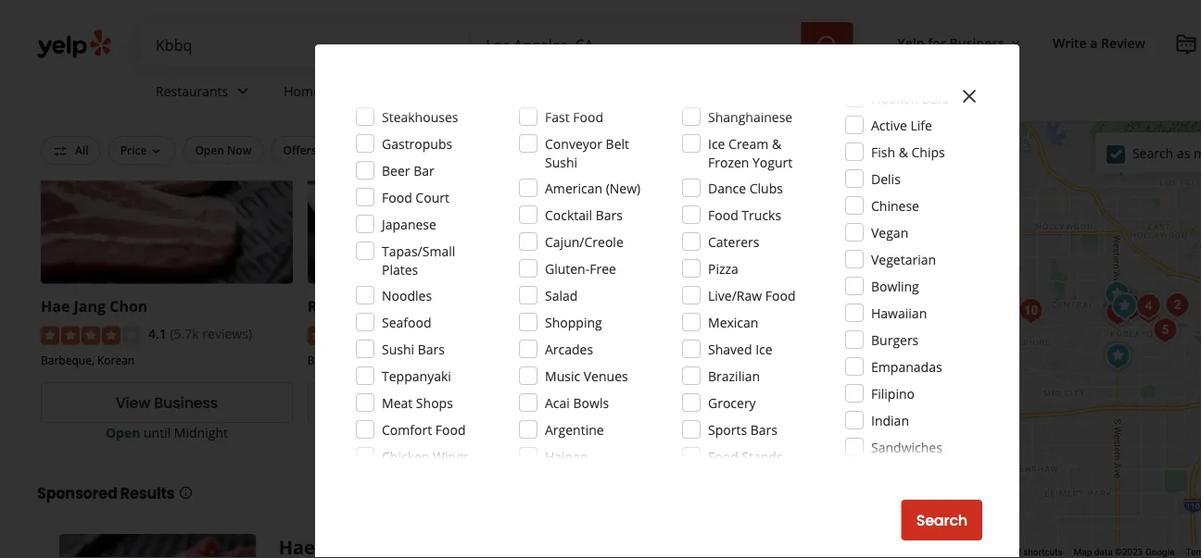 Task type: locate. For each thing, give the bounding box(es) containing it.
0 horizontal spatial barbeque,
[[41, 353, 94, 368]]

0 horizontal spatial sushi
[[382, 341, 414, 358]]

road
[[308, 296, 345, 316]]

0 vertical spatial search
[[1133, 144, 1174, 162]]

noodles
[[382, 287, 432, 304]]

barbeque, down 3.9 star rating image
[[308, 353, 361, 368]]

1 view from the left
[[116, 393, 150, 414]]

korean up the 4.6
[[643, 296, 696, 316]]

reviews) right (5.7k
[[202, 325, 252, 343]]

shopping
[[545, 314, 602, 331]]

1 horizontal spatial barbeque, korean
[[574, 353, 668, 368]]

for right good
[[639, 143, 654, 158]]

ice left hot
[[708, 135, 725, 152]]

view
[[116, 393, 150, 414], [649, 393, 684, 414]]

bars for hookah bars
[[922, 89, 949, 107]]

3.9
[[415, 325, 433, 343]]

chinese
[[871, 197, 919, 215]]

open down the 'restaurants' link
[[195, 143, 224, 158]]

for inside user actions element
[[928, 34, 946, 51]]

yogurt
[[753, 153, 793, 171]]

bars up life
[[922, 89, 949, 107]]

business up open until midnight
[[154, 393, 218, 414]]

0 horizontal spatial view
[[116, 393, 150, 414]]

1 horizontal spatial view business link
[[574, 383, 826, 424]]

view up until midnight
[[649, 393, 684, 414]]

1 vertical spatial ice
[[756, 341, 773, 358]]

1 horizontal spatial &
[[899, 143, 908, 161]]

search image
[[816, 34, 838, 57]]

2 until from the left
[[409, 424, 436, 442]]

4.6 (397 reviews)
[[682, 325, 783, 343]]

1 horizontal spatial for
[[928, 34, 946, 51]]

1 horizontal spatial reviews)
[[469, 325, 519, 343]]

cocktail
[[545, 206, 592, 224]]

business inside button
[[950, 34, 1005, 51]]

2 reviews) from the left
[[469, 325, 519, 343]]

korean down 3.9 star rating image
[[364, 353, 401, 368]]

offers left 'takeout'
[[496, 143, 529, 158]]

2 view business link from the left
[[574, 383, 826, 424]]

business for hae jang chon
[[154, 393, 218, 414]]

barbeque, for songhak
[[574, 353, 628, 368]]

search button
[[902, 500, 982, 541]]

chon
[[110, 296, 148, 316]]

bars for sushi bars
[[418, 341, 445, 358]]

1 horizontal spatial ice
[[756, 341, 773, 358]]

bars up stands
[[750, 421, 778, 439]]

4.1 star rating image
[[41, 327, 141, 345]]

1 horizontal spatial view business
[[649, 393, 752, 414]]

good for dinner button
[[595, 136, 706, 165]]

review
[[1101, 34, 1146, 51]]

search left as
[[1133, 144, 1174, 162]]

baekjeong - los angeles image
[[1130, 288, 1167, 325]]

2 horizontal spatial open
[[371, 424, 406, 442]]

bars
[[922, 89, 949, 107], [596, 206, 623, 224], [418, 341, 445, 358], [750, 421, 778, 439]]

1 barbeque, from the left
[[41, 353, 94, 368]]

0 horizontal spatial ice
[[708, 135, 725, 152]]

view up open until midnight
[[116, 393, 150, 414]]

16 info v2 image
[[178, 486, 193, 501]]

0 horizontal spatial search
[[916, 511, 968, 532]]

open up the sponsored results
[[106, 424, 140, 442]]

barbeque, korean down 4.6 star rating image
[[574, 353, 668, 368]]

1 horizontal spatial offers
[[496, 143, 529, 158]]

1 offers from the left
[[283, 143, 317, 158]]

bars for sports bars
[[750, 421, 778, 439]]

genwa korean bbq mid wilshire image
[[1012, 293, 1050, 330]]

barbeque, korean down 4.1 star rating "image"
[[41, 353, 135, 368]]

now down "24 chevron down v2" icon
[[227, 143, 252, 158]]

2 view from the left
[[649, 393, 684, 414]]

seafood
[[382, 314, 432, 331]]

view business link up open until midnight
[[41, 383, 293, 424]]

open
[[195, 143, 224, 158], [106, 424, 140, 442], [371, 424, 406, 442]]

barbeque, korean for songhak
[[574, 353, 668, 368]]

0 horizontal spatial view business link
[[41, 383, 293, 424]]

trucks
[[742, 206, 781, 224]]

food right "live/raw" on the right of page
[[765, 287, 796, 304]]

midnight up 16 info v2 'icon'
[[174, 424, 228, 442]]

bars for cocktail bars
[[596, 206, 623, 224]]

bowls
[[573, 394, 609, 412]]

1 vertical spatial for
[[639, 143, 654, 158]]

view for jang
[[116, 393, 150, 414]]

2 barbeque, korean from the left
[[574, 353, 668, 368]]

0 horizontal spatial offers
[[283, 143, 317, 158]]

barbeque, down 4.1 star rating "image"
[[41, 353, 94, 368]]

view business for bbq
[[649, 393, 752, 414]]

now up 11:30 at the left bottom of the page
[[440, 393, 472, 414]]

teppanyaki
[[382, 367, 451, 385]]

barbeque, down 4.6 star rating image
[[574, 353, 628, 368]]

korean inside barbeque, korean order now
[[364, 353, 401, 368]]

keyboard shortcuts
[[982, 547, 1063, 559]]

3 barbeque, from the left
[[574, 353, 628, 368]]

0 vertical spatial now
[[227, 143, 252, 158]]

write a review link
[[1045, 26, 1153, 59]]

1 horizontal spatial sushi
[[545, 153, 578, 171]]

business left '16 chevron down v2' "icon"
[[950, 34, 1005, 51]]

1 horizontal spatial now
[[440, 393, 472, 414]]

4.1
[[148, 325, 167, 343]]

0 horizontal spatial open
[[106, 424, 140, 442]]

reviews) down angeles
[[469, 325, 519, 343]]

gangnam station korean bbq image
[[1100, 295, 1137, 332], [1100, 295, 1137, 332]]

0 horizontal spatial view business
[[116, 393, 218, 414]]

2 barbeque, from the left
[[308, 353, 361, 368]]

reviews) down live/raw food
[[733, 325, 783, 343]]

wings
[[433, 448, 469, 466]]

road to seoul - los angeles image
[[1100, 338, 1137, 375], [1100, 338, 1137, 375]]

2 horizontal spatial reviews)
[[733, 325, 783, 343]]

1 until from the left
[[144, 424, 171, 442]]

cocktail bars
[[545, 206, 623, 224]]

vegetarian
[[871, 251, 936, 268]]

business for songhak korean bbq
[[688, 393, 752, 414]]

until up results
[[144, 424, 171, 442]]

music venues
[[545, 367, 628, 385]]

0 horizontal spatial business
[[154, 393, 218, 414]]

sushi bars
[[382, 341, 445, 358]]

keyboard
[[982, 547, 1021, 559]]

&
[[772, 135, 781, 152], [899, 143, 908, 161]]

0 vertical spatial for
[[928, 34, 946, 51]]

hae jang chon image
[[1106, 288, 1143, 325], [1106, 288, 1143, 325]]

until midnight
[[677, 424, 761, 442]]

1 horizontal spatial barbeque,
[[308, 353, 361, 368]]

& up 'yogurt'
[[772, 135, 781, 152]]

midnight up food stands
[[708, 424, 761, 442]]

beer bar
[[382, 162, 434, 179]]

until left sports
[[677, 424, 704, 442]]

home
[[284, 82, 321, 100]]

©2023
[[1115, 547, 1143, 559]]

& inside ice cream & frozen yogurt
[[772, 135, 781, 152]]

food court
[[382, 189, 449, 206]]

conveyor belt sushi
[[545, 135, 629, 171]]

4.6 star rating image
[[574, 327, 674, 345]]

1 reviews) from the left
[[202, 325, 252, 343]]

dance
[[708, 179, 746, 197]]

frozen
[[708, 153, 749, 171]]

1 horizontal spatial midnight
[[708, 424, 761, 442]]

comfort
[[382, 421, 432, 439]]

0 vertical spatial sushi
[[545, 153, 578, 171]]

search
[[1133, 144, 1174, 162], [916, 511, 968, 532]]

3 reviews) from the left
[[733, 325, 783, 343]]

1 horizontal spatial search
[[1133, 144, 1174, 162]]

food
[[573, 108, 603, 126], [382, 189, 412, 206], [708, 206, 738, 224], [765, 287, 796, 304], [435, 421, 466, 439], [708, 448, 738, 466]]

jang
[[74, 296, 106, 316]]

ice
[[708, 135, 725, 152], [756, 341, 773, 358]]

until up chicken wings
[[409, 424, 436, 442]]

fish
[[871, 143, 895, 161]]

view business up open until midnight
[[116, 393, 218, 414]]

business
[[950, 34, 1005, 51], [154, 393, 218, 414], [688, 393, 752, 414]]

sushi down seafood
[[382, 341, 414, 358]]

arcades
[[545, 341, 593, 358]]

0 horizontal spatial &
[[772, 135, 781, 152]]

1 view business from the left
[[116, 393, 218, 414]]

search inside button
[[916, 511, 968, 532]]

map
[[1074, 547, 1092, 559]]

1 barbeque, korean from the left
[[41, 353, 135, 368]]

offers for offers takeout
[[496, 143, 529, 158]]

open up chicken
[[371, 424, 406, 442]]

active life
[[871, 116, 932, 134]]

ice cream & frozen yogurt
[[708, 135, 793, 171]]

0 horizontal spatial barbeque, korean
[[41, 353, 135, 368]]

hawaiian
[[871, 304, 927, 322]]

songhak korean bbq image
[[1099, 276, 1136, 313]]

0 horizontal spatial now
[[227, 143, 252, 158]]

view business up until midnight
[[649, 393, 752, 414]]

jjukku jjukku bbq image
[[1130, 293, 1167, 330]]

mexican
[[708, 314, 759, 331]]

search dialog
[[0, 0, 1201, 559]]

0 horizontal spatial reviews)
[[202, 325, 252, 343]]

food stands
[[708, 448, 783, 466]]

1 horizontal spatial open
[[195, 143, 224, 158]]

-
[[415, 296, 419, 316]]

road to seoul - los angeles link
[[308, 296, 510, 316]]

gastropubs
[[382, 135, 452, 152]]

gluten-free
[[545, 260, 616, 278]]

view business link up until midnight
[[574, 383, 826, 424]]

american
[[545, 179, 602, 197]]

hot
[[725, 143, 745, 158]]

offers delivery button
[[271, 136, 375, 165]]

now inside button
[[227, 143, 252, 158]]

shaved ice
[[708, 341, 773, 358]]

and
[[748, 143, 768, 158]]

2 view business from the left
[[649, 393, 752, 414]]

1 horizontal spatial business
[[688, 393, 752, 414]]

a
[[1090, 34, 1098, 51]]

2 horizontal spatial barbeque,
[[574, 353, 628, 368]]

for for yelp
[[928, 34, 946, 51]]

belt
[[606, 135, 629, 152]]

3 until from the left
[[677, 424, 704, 442]]

0 horizontal spatial midnight
[[174, 424, 228, 442]]

restaurants
[[156, 82, 228, 100]]

business up sports
[[688, 393, 752, 414]]

for right yelp
[[928, 34, 946, 51]]

reviews) for road to seoul - los angeles
[[469, 325, 519, 343]]

for inside 'filters' group
[[639, 143, 654, 158]]

& right fish
[[899, 143, 908, 161]]

1 horizontal spatial until
[[409, 424, 436, 442]]

1 view business link from the left
[[41, 383, 293, 424]]

view business for chon
[[116, 393, 218, 414]]

1 vertical spatial now
[[440, 393, 472, 414]]

24 chevron down v2 image
[[232, 80, 254, 102]]

1 vertical spatial search
[[916, 511, 968, 532]]

ice right shaved
[[756, 341, 773, 358]]

1 horizontal spatial view
[[649, 393, 684, 414]]

stands
[[742, 448, 783, 466]]

bars down (new)
[[596, 206, 623, 224]]

2 offers from the left
[[496, 143, 529, 158]]

2 horizontal spatial business
[[950, 34, 1005, 51]]

chips
[[912, 143, 945, 161]]

offers left delivery
[[283, 143, 317, 158]]

0 horizontal spatial for
[[639, 143, 654, 158]]

comfort food
[[382, 421, 466, 439]]

2 horizontal spatial until
[[677, 424, 704, 442]]

for for good
[[639, 143, 654, 158]]

offers inside offers delivery button
[[283, 143, 317, 158]]

0 horizontal spatial until
[[144, 424, 171, 442]]

offers inside the offers takeout button
[[496, 143, 529, 158]]

chicken wings
[[382, 448, 469, 466]]

barbeque, for hae
[[41, 353, 94, 368]]

open for order now
[[371, 424, 406, 442]]

None search field
[[141, 22, 857, 67]]

sushi down conveyor
[[545, 153, 578, 171]]

0 vertical spatial ice
[[708, 135, 725, 152]]

bars up teppanyaki
[[418, 341, 445, 358]]

google image
[[878, 535, 940, 559]]

offers for offers delivery
[[283, 143, 317, 158]]

for
[[928, 34, 946, 51], [639, 143, 654, 158]]

1 midnight from the left
[[174, 424, 228, 442]]

close image
[[958, 85, 981, 108]]

search up the google image
[[916, 511, 968, 532]]



Task type: describe. For each thing, give the bounding box(es) containing it.
all
[[75, 143, 89, 158]]

hae
[[41, 296, 70, 316]]

home services link
[[269, 67, 414, 120]]

hae jang chon link
[[41, 296, 148, 316]]

caterers
[[708, 233, 759, 251]]

yelp for business
[[898, 34, 1005, 51]]

cajun/creole
[[545, 233, 624, 251]]

food down until midnight
[[708, 448, 738, 466]]

good
[[607, 143, 636, 158]]

american (new)
[[545, 179, 641, 197]]

3.9 star rating image
[[308, 327, 408, 345]]

write
[[1053, 34, 1087, 51]]

dance clubs
[[708, 179, 783, 197]]

16 chevron down v2 image
[[1008, 36, 1023, 51]]

map region
[[665, 2, 1201, 559]]

hanu korean bbq image
[[1159, 287, 1196, 324]]

now inside barbeque, korean order now
[[440, 393, 472, 414]]

argentine
[[545, 421, 604, 439]]

open for view business
[[106, 424, 140, 442]]

bbq
[[700, 296, 732, 316]]

food up wings
[[435, 421, 466, 439]]

services
[[324, 82, 373, 100]]

all button
[[41, 136, 101, 165]]

open until 11:30 pm
[[371, 424, 496, 442]]

hae jang chon
[[41, 296, 148, 316]]

live/raw food
[[708, 287, 796, 304]]

to
[[349, 296, 366, 316]]

offers takeout button
[[484, 136, 588, 165]]

term
[[1186, 547, 1201, 559]]

16 filter v2 image
[[53, 144, 68, 159]]

angeles
[[452, 296, 510, 316]]

chicken
[[382, 448, 430, 466]]

open now button
[[183, 136, 264, 165]]

search for search
[[916, 511, 968, 532]]

steakhouses
[[382, 108, 458, 126]]

projects image
[[1175, 33, 1197, 56]]

songhak korean bbq
[[574, 296, 732, 316]]

shanghainese
[[708, 108, 793, 126]]

pm
[[476, 424, 496, 442]]

filters group
[[37, 136, 811, 165]]

barbeque, korean for hae
[[41, 353, 135, 368]]

view business link for bbq
[[574, 383, 826, 424]]

japanese
[[382, 215, 436, 233]]

acai bowls
[[545, 394, 609, 412]]

korean down 4.1 star rating "image"
[[97, 353, 135, 368]]

delis
[[871, 170, 901, 188]]

road to seoul - los angeles
[[308, 296, 510, 316]]

food down dance
[[708, 206, 738, 224]]

indian
[[871, 412, 909, 430]]

seoul
[[370, 296, 411, 316]]

hot and new
[[725, 143, 795, 158]]

live/raw
[[708, 287, 762, 304]]

restaurants link
[[141, 67, 269, 120]]

search for search as m
[[1133, 144, 1174, 162]]

songhak
[[574, 296, 639, 316]]

until for order now
[[409, 424, 436, 442]]

(new)
[[606, 179, 641, 197]]

sports bars
[[708, 421, 778, 439]]

salad
[[545, 287, 578, 304]]

(4.1k
[[437, 325, 466, 343]]

reviews) for hae jang chon
[[202, 325, 252, 343]]

m
[[1194, 144, 1201, 162]]

new
[[771, 143, 795, 158]]

open now
[[195, 143, 252, 158]]

sponsored
[[37, 483, 117, 504]]

hookah
[[871, 89, 918, 107]]

keyboard shortcuts button
[[982, 546, 1063, 559]]

hookah bars
[[871, 89, 949, 107]]

sandwiches
[[871, 439, 942, 456]]

takeout
[[532, 143, 576, 158]]

food down beer
[[382, 189, 412, 206]]

user actions element
[[883, 26, 1201, 63]]

bowling
[[871, 278, 919, 295]]

3.9 (4.1k reviews)
[[415, 325, 519, 343]]

free
[[590, 260, 616, 278]]

pizza
[[708, 260, 739, 278]]

google
[[1145, 547, 1175, 559]]

songhak korean bbq link
[[574, 296, 732, 316]]

(5.7k
[[170, 325, 199, 343]]

(397
[[704, 325, 730, 343]]

1 vertical spatial sushi
[[382, 341, 414, 358]]

meat shops
[[382, 394, 453, 412]]

food up conveyor
[[573, 108, 603, 126]]

delivery
[[319, 143, 363, 158]]

king chang - la image
[[1113, 289, 1150, 326]]

barbeque, inside barbeque, korean order now
[[308, 353, 361, 368]]

ice inside ice cream & frozen yogurt
[[708, 135, 725, 152]]

korean down 4.6 star rating image
[[631, 353, 668, 368]]

11:30
[[440, 424, 473, 442]]

reservations
[[395, 143, 464, 158]]

conveyor
[[545, 135, 602, 152]]

hainan
[[545, 448, 588, 466]]

home services
[[284, 82, 373, 100]]

sushi inside conveyor belt sushi
[[545, 153, 578, 171]]

bar
[[413, 162, 434, 179]]

tapas/small plates
[[382, 242, 455, 279]]

view for korean
[[649, 393, 684, 414]]

write a review
[[1053, 34, 1146, 51]]

clubs
[[750, 179, 783, 197]]

order
[[395, 393, 436, 414]]

as
[[1177, 144, 1190, 162]]

life
[[911, 116, 932, 134]]

plates
[[382, 261, 418, 279]]

view business link for chon
[[41, 383, 293, 424]]

acai
[[545, 394, 570, 412]]

open until midnight
[[106, 424, 228, 442]]

reviews) for songhak korean bbq
[[733, 325, 783, 343]]

soowon galbi kbbq restaurant image
[[1147, 312, 1184, 349]]

ahgassi gopchang image
[[1113, 289, 1150, 326]]

search as m
[[1133, 144, 1201, 162]]

prime k bbq image
[[1100, 278, 1137, 315]]

shops
[[416, 394, 453, 412]]

open inside button
[[195, 143, 224, 158]]

business categories element
[[141, 67, 1201, 120]]

beer
[[382, 162, 410, 179]]

shaved
[[708, 341, 752, 358]]

2 midnight from the left
[[708, 424, 761, 442]]

until for view business
[[144, 424, 171, 442]]

fast food
[[545, 108, 603, 126]]



Task type: vqa. For each thing, say whether or not it's contained in the screenshot.
3 AM
no



